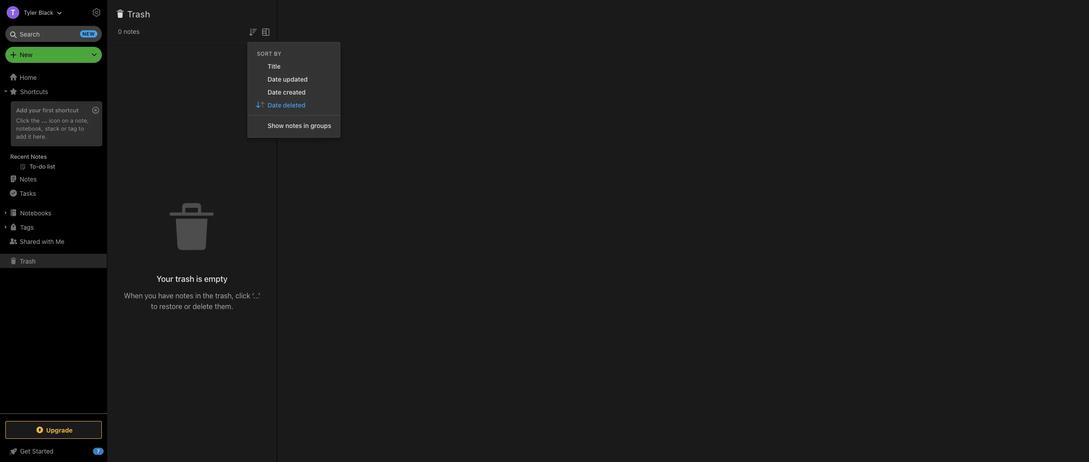 Task type: vqa. For each thing, say whether or not it's contained in the screenshot.
to
yes



Task type: locate. For each thing, give the bounding box(es) containing it.
1 vertical spatial notes
[[20, 175, 37, 183]]

notes up tasks
[[20, 175, 37, 183]]

date down title
[[268, 75, 281, 83]]

notes right the show
[[285, 122, 302, 129]]

trash inside trash 'link'
[[20, 258, 36, 265]]

1 date from the top
[[268, 75, 281, 83]]

0 vertical spatial date
[[268, 75, 281, 83]]

show notes in groups link
[[248, 119, 340, 132]]

0 horizontal spatial in
[[195, 292, 201, 300]]

in inside dropdown list menu
[[304, 122, 309, 129]]

recent
[[10, 153, 29, 160]]

1 vertical spatial date
[[268, 88, 281, 96]]

in inside when you have notes in the trash, click '...' to restore or delete them.
[[195, 292, 201, 300]]

0 vertical spatial notes
[[124, 28, 140, 35]]

...
[[41, 117, 47, 124]]

have
[[158, 292, 173, 300]]

0 vertical spatial the
[[31, 117, 40, 124]]

add
[[16, 107, 27, 114]]

0 horizontal spatial to
[[79, 125, 84, 132]]

in
[[304, 122, 309, 129], [195, 292, 201, 300]]

new
[[82, 31, 95, 37]]

date
[[268, 75, 281, 83], [268, 88, 281, 96], [268, 101, 281, 109]]

shortcuts button
[[0, 84, 107, 99]]

0
[[118, 28, 122, 35]]

icon on a note, notebook, stack or tag to add it here.
[[16, 117, 89, 140]]

or inside icon on a note, notebook, stack or tag to add it here.
[[61, 125, 67, 132]]

1 horizontal spatial the
[[203, 292, 213, 300]]

or left delete
[[184, 303, 191, 311]]

0 horizontal spatial notes
[[124, 28, 140, 35]]

0 horizontal spatial or
[[61, 125, 67, 132]]

get
[[20, 448, 30, 456]]

you
[[145, 292, 156, 300]]

1 horizontal spatial to
[[151, 303, 157, 311]]

date up the date deleted
[[268, 88, 281, 96]]

2 vertical spatial date
[[268, 101, 281, 109]]

upgrade
[[46, 427, 73, 434]]

1 vertical spatial to
[[151, 303, 157, 311]]

settings image
[[91, 7, 102, 18]]

to
[[79, 125, 84, 132], [151, 303, 157, 311]]

0 vertical spatial in
[[304, 122, 309, 129]]

1 horizontal spatial in
[[304, 122, 309, 129]]

when you have notes in the trash, click '...' to restore or delete them.
[[124, 292, 260, 311]]

sort by
[[257, 50, 282, 57]]

the left ...
[[31, 117, 40, 124]]

1 horizontal spatial notes
[[175, 292, 193, 300]]

or down on
[[61, 125, 67, 132]]

notes for 0
[[124, 28, 140, 35]]

1 horizontal spatial or
[[184, 303, 191, 311]]

show notes in groups
[[268, 122, 331, 129]]

0 vertical spatial trash
[[127, 9, 150, 19]]

your trash is empty
[[157, 275, 228, 284]]

notes
[[124, 28, 140, 35], [285, 122, 302, 129], [175, 292, 193, 300]]

in left groups
[[304, 122, 309, 129]]

it
[[28, 133, 31, 140]]

tags button
[[0, 220, 107, 235]]

0 notes
[[118, 28, 140, 35]]

trash
[[127, 9, 150, 19], [20, 258, 36, 265]]

icon
[[49, 117, 60, 124]]

notes right the recent
[[31, 153, 47, 160]]

tags
[[20, 224, 34, 231]]

0 vertical spatial notes
[[31, 153, 47, 160]]

note window - empty element
[[277, 0, 1089, 463]]

title link
[[248, 60, 340, 73]]

or
[[61, 125, 67, 132], [184, 303, 191, 311]]

the
[[31, 117, 40, 124], [203, 292, 213, 300]]

shared with me
[[20, 238, 64, 245]]

tree
[[0, 70, 107, 414]]

to down note,
[[79, 125, 84, 132]]

click
[[16, 117, 29, 124]]

notes
[[31, 153, 47, 160], [20, 175, 37, 183]]

3 date from the top
[[268, 101, 281, 109]]

sort
[[257, 50, 272, 57]]

date updated link
[[248, 73, 340, 86]]

to inside icon on a note, notebook, stack or tag to add it here.
[[79, 125, 84, 132]]

1 vertical spatial the
[[203, 292, 213, 300]]

trash up 0 notes
[[127, 9, 150, 19]]

on
[[62, 117, 69, 124]]

get started
[[20, 448, 53, 456]]

group
[[0, 99, 107, 176]]

Sort options field
[[248, 26, 258, 37]]

notes down "trash"
[[175, 292, 193, 300]]

with
[[42, 238, 54, 245]]

date for date deleted
[[268, 101, 281, 109]]

trash down shared on the left of page
[[20, 258, 36, 265]]

1 vertical spatial in
[[195, 292, 201, 300]]

2 horizontal spatial notes
[[285, 122, 302, 129]]

2 vertical spatial notes
[[175, 292, 193, 300]]

date down date created
[[268, 101, 281, 109]]

2 date from the top
[[268, 88, 281, 96]]

groups
[[311, 122, 331, 129]]

shared with me link
[[0, 235, 107, 249]]

shortcut
[[55, 107, 79, 114]]

notes inside when you have notes in the trash, click '...' to restore or delete them.
[[175, 292, 193, 300]]

tyler
[[24, 9, 37, 16]]

or inside when you have notes in the trash, click '...' to restore or delete them.
[[184, 303, 191, 311]]

notes inside dropdown list menu
[[285, 122, 302, 129]]

to down you
[[151, 303, 157, 311]]

in up delete
[[195, 292, 201, 300]]

the up delete
[[203, 292, 213, 300]]

0 horizontal spatial trash
[[20, 258, 36, 265]]

date deleted
[[268, 101, 305, 109]]

show
[[268, 122, 284, 129]]

trash link
[[0, 254, 107, 268]]

1 vertical spatial trash
[[20, 258, 36, 265]]

recent notes
[[10, 153, 47, 160]]

notes right "0"
[[124, 28, 140, 35]]

notes link
[[0, 172, 107, 186]]

1 vertical spatial notes
[[285, 122, 302, 129]]

'...'
[[252, 292, 260, 300]]

upgrade button
[[5, 422, 102, 440]]

1 vertical spatial or
[[184, 303, 191, 311]]

1 horizontal spatial trash
[[127, 9, 150, 19]]

0 vertical spatial to
[[79, 125, 84, 132]]

delete
[[193, 303, 213, 311]]

tyler black
[[24, 9, 53, 16]]

0 horizontal spatial the
[[31, 117, 40, 124]]

0 vertical spatial or
[[61, 125, 67, 132]]



Task type: describe. For each thing, give the bounding box(es) containing it.
date created
[[268, 88, 306, 96]]

click the ...
[[16, 117, 47, 124]]

notebooks link
[[0, 206, 107, 220]]

when
[[124, 292, 143, 300]]

notebook,
[[16, 125, 43, 132]]

restore
[[159, 303, 182, 311]]

is
[[196, 275, 202, 284]]

notes inside group
[[31, 153, 47, 160]]

created
[[283, 88, 306, 96]]

first
[[43, 107, 54, 114]]

to inside when you have notes in the trash, click '...' to restore or delete them.
[[151, 303, 157, 311]]

here.
[[33, 133, 47, 140]]

me
[[56, 238, 64, 245]]

date deleted link
[[248, 99, 340, 112]]

a
[[70, 117, 73, 124]]

Help and Learning task checklist field
[[0, 445, 107, 459]]

deleted
[[283, 101, 305, 109]]

add your first shortcut
[[16, 107, 79, 114]]

your
[[29, 107, 41, 114]]

Search text field
[[12, 26, 96, 42]]

tasks button
[[0, 186, 107, 201]]

them.
[[215, 303, 233, 311]]

click to collapse image
[[104, 446, 111, 457]]

group containing add your first shortcut
[[0, 99, 107, 176]]

home
[[20, 73, 37, 81]]

tasks
[[20, 190, 36, 197]]

your
[[157, 275, 173, 284]]

View options field
[[258, 26, 271, 37]]

new
[[20, 51, 33, 59]]

note,
[[75, 117, 89, 124]]

updated
[[283, 75, 308, 83]]

expand notebooks image
[[2, 210, 9, 217]]

7
[[97, 449, 100, 455]]

dropdown list menu
[[248, 60, 340, 132]]

home link
[[0, 70, 107, 84]]

shortcuts
[[20, 88, 48, 95]]

click
[[236, 292, 250, 300]]

shared
[[20, 238, 40, 245]]

empty
[[204, 275, 228, 284]]

trash
[[175, 275, 194, 284]]

stack
[[45, 125, 59, 132]]

tag
[[68, 125, 77, 132]]

expand tags image
[[2, 224, 9, 231]]

trash,
[[215, 292, 234, 300]]

notebooks
[[20, 209, 51, 217]]

black
[[39, 9, 53, 16]]

new search field
[[12, 26, 97, 42]]

date for date created
[[268, 88, 281, 96]]

notes for show
[[285, 122, 302, 129]]

date updated
[[268, 75, 308, 83]]

tree containing home
[[0, 70, 107, 414]]

date for date updated
[[268, 75, 281, 83]]

Account field
[[0, 4, 62, 21]]

the inside when you have notes in the trash, click '...' to restore or delete them.
[[203, 292, 213, 300]]

date created link
[[248, 86, 340, 99]]

new button
[[5, 47, 102, 63]]

by
[[274, 50, 282, 57]]

add
[[16, 133, 26, 140]]

title
[[268, 62, 281, 70]]

started
[[32, 448, 53, 456]]



